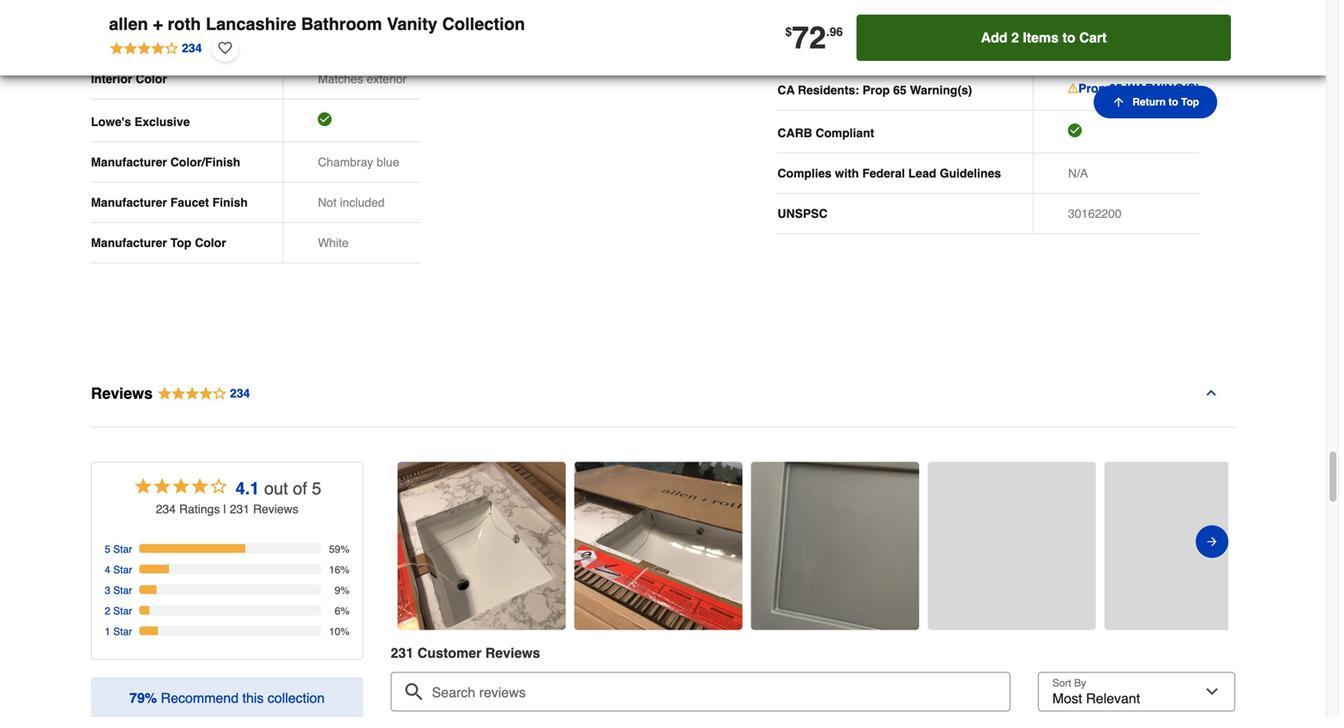 Task type: locate. For each thing, give the bounding box(es) containing it.
1 vertical spatial reviews
[[253, 502, 298, 516]]

chevron up image
[[1204, 386, 1218, 400]]

not
[[318, 196, 337, 209]]

2 star from the top
[[113, 564, 132, 576]]

4 star from the top
[[113, 605, 132, 617]]

blue
[[377, 155, 399, 169]]

residents:
[[798, 83, 859, 97]]

0 horizontal spatial s
[[214, 502, 220, 516]]

0 horizontal spatial 231
[[230, 502, 250, 516]]

6%
[[335, 605, 350, 617]]

top down faucet at top
[[170, 236, 191, 250]]

reviews inside reviews 'dropdown button'
[[91, 385, 153, 402]]

1 horizontal spatial 2
[[1011, 30, 1019, 45]]

0 vertical spatial 2
[[1011, 30, 1019, 45]]

complies
[[778, 166, 832, 180]]

231 left customer
[[391, 645, 414, 661]]

warning(s)
[[1126, 81, 1200, 95]]

1 vertical spatial 231
[[391, 645, 414, 661]]

to
[[1063, 30, 1076, 45], [1169, 96, 1178, 108]]

4.1 stars image up rating
[[133, 476, 229, 501]]

1 horizontal spatial color
[[195, 236, 226, 250]]

carb compliant
[[778, 126, 874, 140]]

arrow right image
[[1205, 532, 1219, 552]]

5 star
[[105, 544, 132, 556]]

4.1 stars image containing 234
[[109, 38, 203, 57]]

3 uploaded image image from the left
[[751, 538, 919, 555]]

to left year
[[1063, 30, 1076, 45]]

234 down roth
[[182, 41, 202, 55]]

prop
[[1078, 81, 1106, 95], [863, 83, 890, 97]]

1 horizontal spatial 231
[[391, 645, 414, 661]]

1 horizontal spatial yes image
[[1068, 124, 1082, 137]]

star right "4"
[[113, 564, 132, 576]]

star up 4 star
[[113, 544, 132, 556]]

faucet
[[170, 196, 209, 209]]

add
[[981, 30, 1008, 45]]

231 right |
[[230, 502, 250, 516]]

uploaded image image
[[398, 538, 566, 555], [574, 538, 742, 555], [751, 538, 919, 555], [928, 538, 1096, 555], [1105, 538, 1273, 555]]

to down warning(s)
[[1169, 96, 1178, 108]]

5 up "4"
[[105, 544, 110, 556]]

231
[[230, 502, 250, 516], [391, 645, 414, 661]]

1 horizontal spatial 234
[[182, 41, 202, 55]]

reviews
[[91, 385, 153, 402], [253, 502, 298, 516]]

interior color
[[91, 72, 167, 86]]

allen + roth lancashire bathroom vanity collection
[[109, 14, 525, 34]]

manufacturer faucet finish
[[91, 196, 248, 209]]

integrated
[[91, 32, 149, 45]]

1 horizontal spatial to
[[1169, 96, 1178, 108]]

4.1 stars image
[[109, 38, 203, 57], [133, 476, 229, 501]]

0 horizontal spatial prop
[[863, 83, 890, 97]]

79 % recommend this collection
[[129, 690, 325, 706]]

Search reviews text field
[[398, 672, 1004, 702]]

4.1 stars image down the +
[[109, 38, 203, 57]]

4 star
[[105, 564, 132, 576]]

star for 2 star
[[113, 605, 132, 617]]

top down warning(s)
[[1181, 96, 1199, 108]]

yes image down matches
[[318, 112, 332, 126]]

2 up 1 at bottom
[[105, 605, 110, 617]]

rating
[[179, 502, 214, 516]]

1 manufacturer from the top
[[91, 155, 167, 169]]

prop 65 warning(s) link
[[1068, 80, 1200, 97]]

color down finish
[[195, 236, 226, 250]]

electrical
[[152, 32, 206, 45]]

manufacturer down lowe's exclusive
[[91, 155, 167, 169]]

of
[[293, 479, 307, 499]]

prop right residents:
[[863, 83, 890, 97]]

5 star from the top
[[113, 626, 132, 638]]

color
[[136, 72, 167, 86], [195, 236, 226, 250]]

ca
[[778, 83, 795, 97]]

color/finish
[[170, 155, 240, 169]]

0 vertical spatial top
[[1181, 96, 1199, 108]]

0 vertical spatial 231
[[230, 502, 250, 516]]

1 vertical spatial 234
[[156, 502, 176, 516]]

1 star from the top
[[113, 544, 132, 556]]

0 horizontal spatial color
[[136, 72, 167, 86]]

prop left arrow up icon
[[1078, 81, 1106, 95]]

star right 1 at bottom
[[113, 626, 132, 638]]

outlet
[[209, 32, 244, 45]]

customer
[[417, 645, 482, 661]]

0 vertical spatial to
[[1063, 30, 1076, 45]]

234
[[182, 41, 202, 55], [156, 502, 176, 516]]

4 uploaded image image from the left
[[928, 538, 1096, 555]]

manufacturer for manufacturer color/finish
[[91, 155, 167, 169]]

star up 1 star
[[113, 605, 132, 617]]

manufacturer up manufacturer top color
[[91, 196, 167, 209]]

1 uploaded image image from the left
[[398, 538, 566, 555]]

0 vertical spatial manufacturer
[[91, 155, 167, 169]]

arrow up image
[[1112, 95, 1126, 109]]

65
[[1109, 81, 1122, 95], [893, 83, 907, 97]]

star for 4 star
[[113, 564, 132, 576]]

2 vertical spatial manufacturer
[[91, 236, 167, 250]]

1 horizontal spatial reviews
[[253, 502, 298, 516]]

2 right add
[[1011, 30, 1019, 45]]

3
[[105, 585, 110, 597]]

interior
[[91, 72, 132, 86]]

integrated electrical outlet
[[91, 32, 244, 45]]

cart
[[1079, 30, 1107, 45]]

s inside 4.1 out of 5 234 rating s | 231 reviews
[[214, 502, 220, 516]]

chambray blue
[[318, 155, 399, 169]]

231 inside 4.1 out of 5 234 rating s | 231 reviews
[[230, 502, 250, 516]]

0 horizontal spatial yes image
[[318, 112, 332, 126]]

1 vertical spatial s
[[533, 645, 540, 661]]

234 left rating
[[156, 502, 176, 516]]

0 vertical spatial reviews
[[91, 385, 153, 402]]

2
[[1011, 30, 1019, 45], [105, 605, 110, 617]]

3 star from the top
[[113, 585, 132, 597]]

3 manufacturer from the top
[[91, 236, 167, 250]]

s
[[214, 502, 220, 516], [533, 645, 540, 661]]

0 vertical spatial 4.1 stars image
[[109, 38, 203, 57]]

star right 3
[[113, 585, 132, 597]]

4
[[105, 564, 110, 576]]

1 vertical spatial color
[[195, 236, 226, 250]]

0 vertical spatial 5
[[312, 479, 321, 499]]

color down 234 button
[[136, 72, 167, 86]]

manufacturer
[[91, 155, 167, 169], [91, 196, 167, 209], [91, 236, 167, 250]]

5
[[312, 479, 321, 499], [105, 544, 110, 556]]

0 horizontal spatial to
[[1063, 30, 1076, 45]]

0 horizontal spatial 2
[[105, 605, 110, 617]]

items
[[1023, 30, 1059, 45]]

1 horizontal spatial top
[[1181, 96, 1199, 108]]

star for 1 star
[[113, 626, 132, 638]]

0 horizontal spatial top
[[170, 236, 191, 250]]

prop65 warning image
[[1068, 83, 1078, 94]]

not included
[[318, 196, 385, 209]]

top
[[1181, 96, 1199, 108], [170, 236, 191, 250]]

0 horizontal spatial 234
[[156, 502, 176, 516]]

.
[[826, 25, 830, 38]]

chambray
[[318, 155, 373, 169]]

warning(s)
[[910, 83, 972, 97]]

collection
[[268, 690, 325, 706]]

yes image down prop65 warning icon
[[1068, 124, 1082, 137]]

manufacturer down manufacturer faucet finish
[[91, 236, 167, 250]]

white
[[318, 236, 349, 250]]

0 horizontal spatial reviews
[[91, 385, 153, 402]]

1 vertical spatial 5
[[105, 544, 110, 556]]

federal
[[862, 166, 905, 180]]

4.1 out of 5 234 rating s | 231 reviews
[[156, 479, 321, 516]]

3 star
[[105, 585, 132, 597]]

2 manufacturer from the top
[[91, 196, 167, 209]]

0 vertical spatial 234
[[182, 41, 202, 55]]

reviews inside 4.1 out of 5 234 rating s | 231 reviews
[[253, 502, 298, 516]]

lancashire
[[206, 14, 296, 34]]

star for 5 star
[[113, 544, 132, 556]]

1 vertical spatial manufacturer
[[91, 196, 167, 209]]

1 horizontal spatial s
[[533, 645, 540, 661]]

yes image
[[318, 112, 332, 126], [1068, 124, 1082, 137]]

0 vertical spatial s
[[214, 502, 220, 516]]

1 vertical spatial to
[[1169, 96, 1178, 108]]

1 horizontal spatial 5
[[312, 479, 321, 499]]

allen
[[109, 14, 148, 34]]

59%
[[329, 544, 350, 556]]

heart outline image
[[218, 39, 232, 57]]

5 right of
[[312, 479, 321, 499]]



Task type: vqa. For each thing, say whether or not it's contained in the screenshot.
the middle MANUFACTURER
yes



Task type: describe. For each thing, give the bounding box(es) containing it.
add 2 items to cart button
[[857, 15, 1231, 61]]

complies with federal lead guidelines
[[778, 166, 1001, 180]]

30162200
[[1068, 207, 1122, 220]]

exterior
[[367, 72, 407, 86]]

review
[[485, 645, 533, 661]]

2 inside button
[[1011, 30, 1019, 45]]

prop 65 warning(s)
[[1078, 81, 1200, 95]]

ca residents: prop 65 warning(s)
[[778, 83, 972, 97]]

manufacturer for manufacturer top color
[[91, 236, 167, 250]]

manufacturer top color
[[91, 236, 226, 250]]

top inside button
[[1181, 96, 1199, 108]]

lowe's
[[91, 115, 131, 129]]

72
[[792, 20, 826, 56]]

16%
[[329, 564, 350, 576]]

yes image for chambray blue
[[318, 112, 332, 126]]

+
[[153, 14, 163, 34]]

0 horizontal spatial 65
[[893, 83, 907, 97]]

star for 3 star
[[113, 585, 132, 597]]

2 star
[[105, 605, 132, 617]]

year
[[1079, 39, 1102, 53]]

return
[[1133, 96, 1166, 108]]

|
[[223, 502, 226, 516]]

$ 72 . 96
[[785, 20, 843, 56]]

manufacturer for manufacturer faucet finish
[[91, 196, 167, 209]]

234 button
[[109, 34, 203, 62]]

n/a
[[1068, 166, 1088, 180]]

collection
[[442, 14, 525, 34]]

5 inside 4.1 out of 5 234 rating s | 231 reviews
[[312, 479, 321, 499]]

0 horizontal spatial 5
[[105, 544, 110, 556]]

add 2 items to cart
[[981, 30, 1107, 45]]

10%
[[329, 626, 350, 638]]

warranty
[[778, 39, 829, 53]]

lead
[[908, 166, 936, 180]]

0 vertical spatial color
[[136, 72, 167, 86]]

1 horizontal spatial 65
[[1109, 81, 1122, 95]]

5 uploaded image image from the left
[[1105, 538, 1273, 555]]

234 inside button
[[182, 41, 202, 55]]

manufacturer color/finish
[[91, 155, 240, 169]]

to inside button
[[1063, 30, 1076, 45]]

96
[[830, 25, 843, 38]]

1 vertical spatial 4.1 stars image
[[133, 476, 229, 501]]

finish
[[212, 196, 248, 209]]

roth
[[168, 14, 201, 34]]

recommend
[[161, 690, 239, 706]]

guidelines
[[940, 166, 1001, 180]]

vanity
[[387, 14, 437, 34]]

2 uploaded image image from the left
[[574, 538, 742, 555]]

this
[[242, 690, 264, 706]]

carb
[[778, 126, 812, 140]]

bathroom
[[301, 14, 382, 34]]

exclusive
[[134, 115, 190, 129]]

231 customer review s
[[391, 645, 540, 661]]

1 vertical spatial 2
[[105, 605, 110, 617]]

return to top
[[1133, 96, 1199, 108]]

234 inside 4.1 out of 5 234 rating s | 231 reviews
[[156, 502, 176, 516]]

9%
[[335, 585, 350, 597]]

1-year limited
[[1068, 39, 1140, 53]]

out
[[264, 479, 288, 499]]

included
[[340, 196, 385, 209]]

1-
[[1068, 39, 1079, 53]]

1 horizontal spatial prop
[[1078, 81, 1106, 95]]

compliant
[[816, 126, 874, 140]]

%
[[145, 690, 157, 706]]

1 star
[[105, 626, 132, 638]]

with
[[835, 166, 859, 180]]

1 vertical spatial top
[[170, 236, 191, 250]]

$
[[785, 25, 792, 38]]

matches exterior
[[318, 72, 407, 86]]

matches
[[318, 72, 363, 86]]

79
[[129, 690, 145, 706]]

reviews button
[[91, 366, 1235, 427]]

1
[[105, 626, 110, 638]]

lowe's exclusive
[[91, 115, 190, 129]]

limited
[[1106, 39, 1140, 53]]

to inside button
[[1169, 96, 1178, 108]]

4.1
[[236, 479, 259, 499]]

no image
[[318, 29, 332, 43]]

unspsc
[[778, 207, 828, 220]]

return to top button
[[1094, 86, 1217, 118]]

yes image for n/a
[[1068, 124, 1082, 137]]



